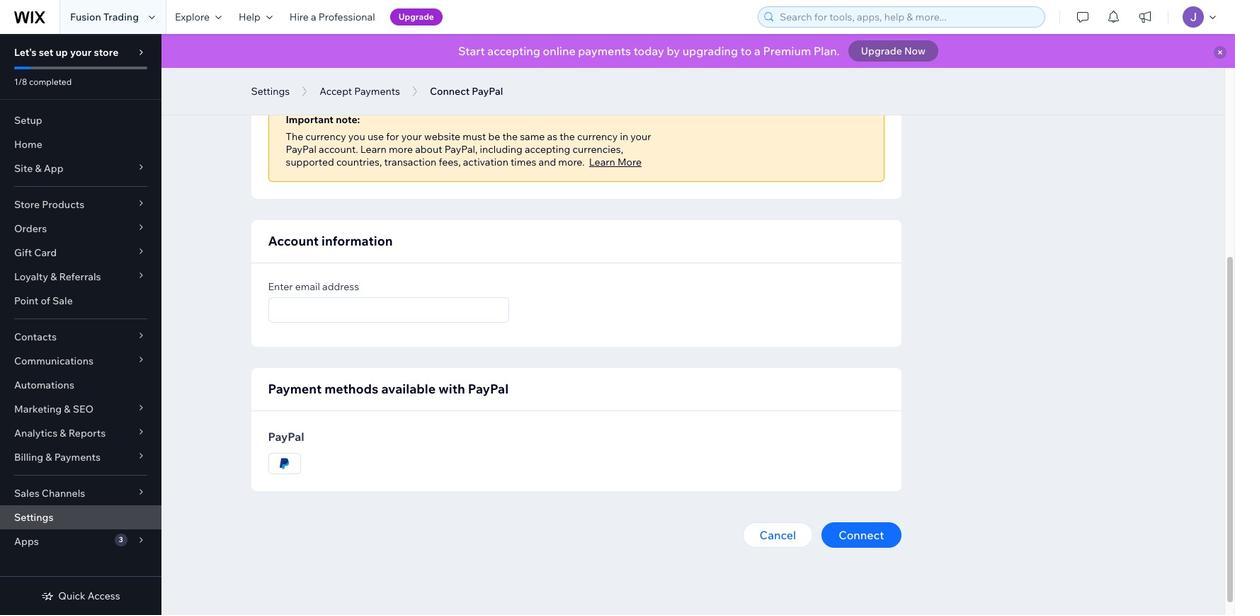 Task type: locate. For each thing, give the bounding box(es) containing it.
payments down 'account'
[[354, 85, 400, 98]]

marketing & seo
[[14, 403, 94, 416]]

currency left in
[[578, 130, 618, 143]]

0 vertical spatial upgrade
[[399, 11, 434, 22]]

products
[[42, 198, 84, 211]]

store products
[[14, 198, 84, 211]]

including
[[480, 143, 523, 156]]

gift card button
[[0, 241, 162, 265]]

activation
[[463, 156, 509, 169]]

and
[[539, 156, 556, 169]]

your right in
[[631, 130, 652, 143]]

upgrade for upgrade
[[399, 11, 434, 22]]

0 vertical spatial accepting
[[488, 44, 541, 58]]

1 vertical spatial accepting
[[525, 143, 571, 156]]

& inside the "billing & payments" dropdown button
[[46, 451, 52, 464]]

settings inside button
[[251, 85, 290, 98]]

0 horizontal spatial settings
[[14, 512, 53, 524]]

0 horizontal spatial upgrade
[[399, 11, 434, 22]]

your right up
[[70, 46, 92, 59]]

1 horizontal spatial your
[[402, 130, 422, 143]]

0 horizontal spatial your
[[70, 46, 92, 59]]

the right as
[[560, 130, 575, 143]]

a right to
[[755, 44, 761, 58]]

use
[[368, 130, 384, 143]]

information
[[322, 233, 393, 249]]

settings down create
[[251, 85, 290, 98]]

set
[[39, 46, 53, 59]]

1 vertical spatial settings
[[14, 512, 53, 524]]

accept
[[320, 85, 352, 98]]

the
[[286, 130, 303, 143]]

& right loyalty
[[50, 271, 57, 283]]

analytics & reports
[[14, 427, 106, 440]]

1 horizontal spatial currency
[[578, 130, 618, 143]]

transaction
[[384, 156, 437, 169]]

upgrade inside button
[[862, 45, 903, 57]]

& right billing
[[46, 451, 52, 464]]

website
[[425, 130, 461, 143]]

loyalty
[[14, 271, 48, 283]]

let's
[[14, 46, 37, 59]]

paypal up paypal icon
[[268, 430, 304, 444]]

times
[[511, 156, 537, 169]]

create paypal account link
[[268, 66, 386, 83]]

address
[[323, 281, 359, 293]]

0 horizontal spatial the
[[503, 130, 518, 143]]

paypal up accept
[[306, 67, 341, 81]]

paypal inside "link"
[[306, 67, 341, 81]]

& inside loyalty & referrals dropdown button
[[50, 271, 57, 283]]

home
[[14, 138, 42, 151]]

connect button
[[822, 523, 902, 549]]

settings down sales
[[14, 512, 53, 524]]

sale
[[52, 295, 73, 308]]

app
[[44, 162, 63, 175]]

upgrade
[[399, 11, 434, 22], [862, 45, 903, 57]]

payments down analytics & reports dropdown button
[[54, 451, 101, 464]]

settings
[[251, 85, 290, 98], [14, 512, 53, 524]]

accept payments
[[320, 85, 400, 98]]

paypal image
[[269, 456, 300, 472]]

enter email address
[[268, 281, 359, 293]]

supported
[[286, 156, 334, 169]]

& inside marketing & seo dropdown button
[[64, 403, 71, 416]]

1 vertical spatial upgrade
[[862, 45, 903, 57]]

channels
[[42, 488, 85, 500]]

referrals
[[59, 271, 101, 283]]

1 vertical spatial payments
[[54, 451, 101, 464]]

you
[[349, 130, 366, 143]]

& inside 'site & app' dropdown button
[[35, 162, 42, 175]]

email
[[295, 281, 320, 293]]

currency
[[306, 130, 346, 143], [578, 130, 618, 143]]

billing
[[14, 451, 43, 464]]

the right the be
[[503, 130, 518, 143]]

contacts button
[[0, 325, 162, 349]]

start
[[459, 44, 485, 58]]

upgrade inside 'button'
[[399, 11, 434, 22]]

access
[[88, 590, 120, 603]]

learn left "more"
[[361, 143, 387, 156]]

orders button
[[0, 217, 162, 241]]

gift
[[14, 247, 32, 259]]

quick
[[58, 590, 86, 603]]

important note:
[[286, 113, 360, 126]]

cancel button
[[743, 523, 814, 549]]

0 vertical spatial payments
[[354, 85, 400, 98]]

& left seo
[[64, 403, 71, 416]]

apps
[[14, 536, 39, 549]]

a right hire
[[311, 11, 317, 23]]

currencies,
[[573, 143, 624, 156]]

payments inside button
[[354, 85, 400, 98]]

settings link
[[0, 506, 162, 530]]

& left reports
[[60, 427, 66, 440]]

0 horizontal spatial learn
[[361, 143, 387, 156]]

0 vertical spatial a
[[311, 11, 317, 23]]

connect
[[839, 529, 885, 543]]

&
[[35, 162, 42, 175], [50, 271, 57, 283], [64, 403, 71, 416], [60, 427, 66, 440], [46, 451, 52, 464]]

trading
[[103, 11, 139, 23]]

paypal
[[306, 67, 341, 81], [286, 143, 317, 156], [468, 381, 509, 398], [268, 430, 304, 444]]

your
[[70, 46, 92, 59], [402, 130, 422, 143], [631, 130, 652, 143]]

& right site
[[35, 162, 42, 175]]

1 horizontal spatial upgrade
[[862, 45, 903, 57]]

0 horizontal spatial currency
[[306, 130, 346, 143]]

let's set up your store
[[14, 46, 119, 59]]

of
[[41, 295, 50, 308]]

1 horizontal spatial payments
[[354, 85, 400, 98]]

payment
[[268, 381, 322, 398]]

loyalty & referrals
[[14, 271, 101, 283]]

a
[[311, 11, 317, 23], [755, 44, 761, 58]]

accept payments button
[[313, 81, 407, 102]]

1 vertical spatial a
[[755, 44, 761, 58]]

communications button
[[0, 349, 162, 373]]

& inside analytics & reports dropdown button
[[60, 427, 66, 440]]

2 horizontal spatial your
[[631, 130, 652, 143]]

0 horizontal spatial payments
[[54, 451, 101, 464]]

upgrade left now
[[862, 45, 903, 57]]

site & app
[[14, 162, 63, 175]]

quick access
[[58, 590, 120, 603]]

learn left 'more'
[[590, 156, 616, 169]]

settings inside sidebar element
[[14, 512, 53, 524]]

upgrade right professional
[[399, 11, 434, 22]]

1 horizontal spatial the
[[560, 130, 575, 143]]

settings for 'settings' link
[[14, 512, 53, 524]]

store products button
[[0, 193, 162, 217]]

2 the from the left
[[560, 130, 575, 143]]

a inside alert
[[755, 44, 761, 58]]

2 currency from the left
[[578, 130, 618, 143]]

your right for
[[402, 130, 422, 143]]

help
[[239, 11, 261, 23]]

1 horizontal spatial settings
[[251, 85, 290, 98]]

learn
[[361, 143, 387, 156], [590, 156, 616, 169]]

online
[[543, 44, 576, 58]]

accepting inside alert
[[488, 44, 541, 58]]

about
[[415, 143, 443, 156]]

payments
[[579, 44, 631, 58]]

Enter email address field
[[273, 298, 504, 322]]

paypal down 'important'
[[286, 143, 317, 156]]

point of sale
[[14, 295, 73, 308]]

the
[[503, 130, 518, 143], [560, 130, 575, 143]]

start accepting online payments today by upgrading to a premium plan. alert
[[162, 34, 1236, 68]]

point of sale link
[[0, 289, 162, 313]]

currency down important note:
[[306, 130, 346, 143]]

account
[[268, 233, 319, 249]]

1 horizontal spatial a
[[755, 44, 761, 58]]

0 vertical spatial settings
[[251, 85, 290, 98]]

automations
[[14, 379, 74, 392]]

accepting inside the currency you use for your website must be the same as the currency in your paypal account. learn more about paypal, including accepting currencies, supported countries, transaction fees, activation times and more.
[[525, 143, 571, 156]]



Task type: vqa. For each thing, say whether or not it's contained in the screenshot.
Cancel
yes



Task type: describe. For each thing, give the bounding box(es) containing it.
create
[[268, 67, 304, 81]]

fusion trading
[[70, 11, 139, 23]]

analytics
[[14, 427, 58, 440]]

important
[[286, 113, 334, 126]]

site
[[14, 162, 33, 175]]

1 horizontal spatial learn
[[590, 156, 616, 169]]

site & app button
[[0, 157, 162, 181]]

& for site
[[35, 162, 42, 175]]

explore
[[175, 11, 210, 23]]

marketing
[[14, 403, 62, 416]]

fees,
[[439, 156, 461, 169]]

professional
[[319, 11, 375, 23]]

start accepting online payments today by upgrading to a premium plan.
[[459, 44, 840, 58]]

today
[[634, 44, 665, 58]]

1 the from the left
[[503, 130, 518, 143]]

help button
[[230, 0, 281, 34]]

the currency you use for your website must be the same as the currency in your paypal account. learn more about paypal, including accepting currencies, supported countries, transaction fees, activation times and more.
[[286, 130, 652, 169]]

hire
[[290, 11, 309, 23]]

setup
[[14, 114, 42, 127]]

setup link
[[0, 108, 162, 133]]

methods
[[325, 381, 379, 398]]

for
[[386, 130, 399, 143]]

store
[[94, 46, 119, 59]]

enter
[[268, 281, 293, 293]]

0 horizontal spatial a
[[311, 11, 317, 23]]

& for loyalty
[[50, 271, 57, 283]]

analytics & reports button
[[0, 422, 162, 446]]

learn more link
[[590, 156, 642, 169]]

in
[[620, 130, 629, 143]]

learn inside the currency you use for your website must be the same as the currency in your paypal account. learn more about paypal, including accepting currencies, supported countries, transaction fees, activation times and more.
[[361, 143, 387, 156]]

learn more
[[590, 156, 642, 169]]

hire a professional link
[[281, 0, 384, 34]]

now
[[905, 45, 926, 57]]

upgrade now
[[862, 45, 926, 57]]

& for billing
[[46, 451, 52, 464]]

Search for tools, apps, help & more... field
[[776, 7, 1041, 27]]

upgrading
[[683, 44, 739, 58]]

sales channels button
[[0, 482, 162, 506]]

automations link
[[0, 373, 162, 398]]

loyalty & referrals button
[[0, 265, 162, 289]]

cancel
[[760, 529, 797, 543]]

& for analytics
[[60, 427, 66, 440]]

upgrade button
[[390, 9, 443, 26]]

as
[[547, 130, 558, 143]]

note:
[[336, 113, 360, 126]]

more
[[618, 156, 642, 169]]

payments inside dropdown button
[[54, 451, 101, 464]]

available
[[382, 381, 436, 398]]

sales channels
[[14, 488, 85, 500]]

point
[[14, 295, 38, 308]]

to
[[741, 44, 752, 58]]

plan.
[[814, 44, 840, 58]]

fusion
[[70, 11, 101, 23]]

communications
[[14, 355, 94, 368]]

marketing & seo button
[[0, 398, 162, 422]]

your inside sidebar element
[[70, 46, 92, 59]]

same
[[520, 130, 545, 143]]

be
[[489, 130, 501, 143]]

payment methods available with paypal
[[268, 381, 509, 398]]

upgrade for upgrade now
[[862, 45, 903, 57]]

hire a professional
[[290, 11, 375, 23]]

premium
[[764, 44, 812, 58]]

paypal right 'with'
[[468, 381, 509, 398]]

orders
[[14, 223, 47, 235]]

by
[[667, 44, 680, 58]]

contacts
[[14, 331, 57, 344]]

upgrade now button
[[849, 40, 939, 62]]

& for marketing
[[64, 403, 71, 416]]

paypal inside the currency you use for your website must be the same as the currency in your paypal account. learn more about paypal, including accepting currencies, supported countries, transaction fees, activation times and more.
[[286, 143, 317, 156]]

up
[[56, 46, 68, 59]]

settings for settings button
[[251, 85, 290, 98]]

sales
[[14, 488, 39, 500]]

account.
[[319, 143, 358, 156]]

sidebar element
[[0, 34, 162, 616]]

billing & payments
[[14, 451, 101, 464]]

1/8 completed
[[14, 77, 72, 87]]

completed
[[29, 77, 72, 87]]

1 currency from the left
[[306, 130, 346, 143]]

card
[[34, 247, 57, 259]]

store
[[14, 198, 40, 211]]

create paypal account
[[268, 67, 386, 81]]

countries,
[[337, 156, 382, 169]]

quick access button
[[41, 590, 120, 603]]

billing & payments button
[[0, 446, 162, 470]]

more
[[389, 143, 413, 156]]

reports
[[69, 427, 106, 440]]

account
[[344, 67, 386, 81]]

gift card
[[14, 247, 57, 259]]



